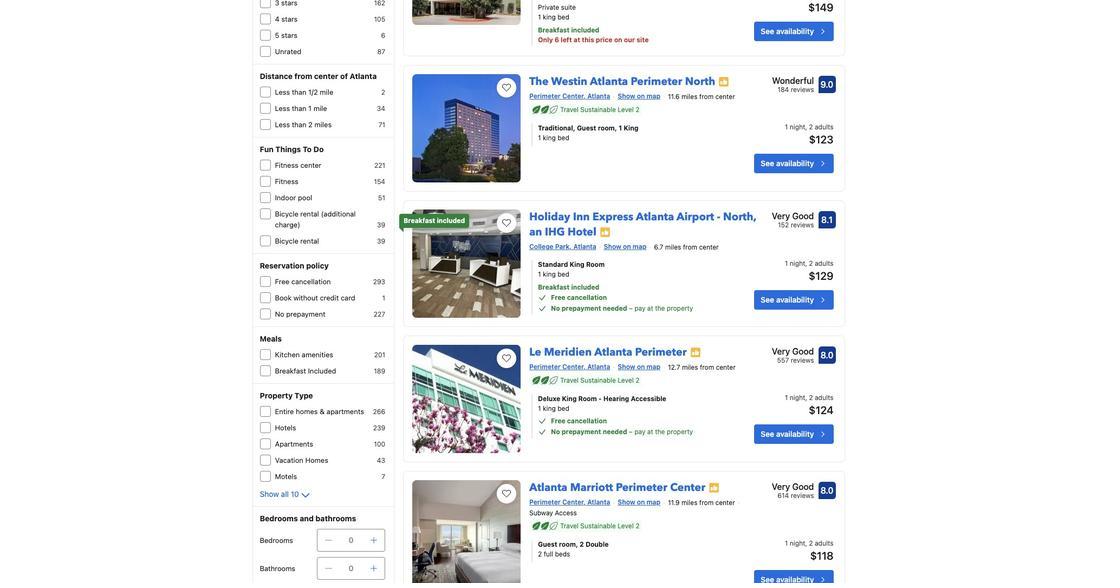 Task type: vqa. For each thing, say whether or not it's contained in the screenshot.
28 at top right
no



Task type: locate. For each thing, give the bounding box(es) containing it.
show on map for marriott
[[618, 499, 661, 507]]

3 reviews from the top
[[791, 357, 814, 365]]

2 vertical spatial king
[[562, 395, 577, 403]]

0 vertical spatial -
[[717, 210, 721, 224]]

3 center, from the top
[[563, 499, 586, 507]]

perimeter down the the in the top of the page
[[530, 92, 561, 100]]

from down center
[[700, 499, 714, 507]]

0 vertical spatial mile
[[320, 88, 333, 96]]

night inside 1 night , 2 adults $124
[[790, 394, 806, 402]]

0 vertical spatial fitness
[[275, 161, 299, 170]]

1 vertical spatial no prepayment needed – pay at the property
[[551, 428, 693, 436]]

reviews right 152 at right
[[791, 221, 814, 229]]

travel sustainable level 2 for meridien
[[560, 377, 640, 385]]

– down deluxe king room - hearing accessible link
[[629, 428, 633, 436]]

2 less from the top
[[275, 104, 290, 113]]

very good element for atlanta marriott perimeter center
[[772, 481, 814, 494]]

0 vertical spatial room
[[586, 261, 605, 269]]

3 perimeter center, atlanta from the top
[[530, 499, 611, 507]]

2 vertical spatial travel
[[560, 522, 579, 530]]

1 bed from the top
[[558, 13, 570, 21]]

bicycle
[[275, 210, 299, 218], [275, 237, 299, 246]]

reviews right 614 at the right bottom
[[791, 492, 814, 500]]

adults inside 1 night , 2 adults $129
[[815, 259, 834, 268]]

travel
[[560, 106, 579, 114], [560, 377, 579, 385], [560, 522, 579, 530]]

2 rental from the top
[[300, 237, 319, 246]]

very inside very good 152 reviews
[[772, 211, 790, 221]]

no down the 1 king bed
[[551, 428, 560, 436]]

1 than from the top
[[292, 88, 307, 96]]

2 , from the top
[[806, 259, 808, 268]]

show on map for meridien
[[618, 363, 661, 371]]

0 vertical spatial at
[[574, 36, 580, 44]]

- left north, on the top right
[[717, 210, 721, 224]]

152
[[778, 221, 789, 229]]

2 availability from the top
[[777, 159, 814, 168]]

show up the standard king room link at the top of page
[[604, 243, 622, 251]]

travel sustainable level 2 for westin
[[560, 106, 640, 114]]

holiday inn express atlanta airport - north, an ihg hotel image
[[413, 210, 521, 318]]

bed down suite
[[558, 13, 570, 21]]

2 vertical spatial level
[[618, 522, 634, 530]]

perimeter center, atlanta down the westin
[[530, 92, 611, 100]]

sustainable
[[581, 106, 616, 114], [581, 377, 616, 385], [581, 522, 616, 530]]

holiday
[[530, 210, 571, 224]]

0 vertical spatial 8.0
[[821, 351, 834, 360]]

night down wonderful 184 reviews on the top right of the page
[[790, 123, 806, 131]]

2 vertical spatial sustainable
[[581, 522, 616, 530]]

king down deluxe on the bottom of the page
[[543, 405, 556, 413]]

adults for le meridien atlanta perimeter
[[815, 394, 834, 402]]

2 vertical spatial perimeter center, atlanta
[[530, 499, 611, 507]]

less down distance
[[275, 88, 290, 96]]

4 , from the top
[[806, 540, 808, 548]]

1 vertical spatial than
[[292, 104, 307, 113]]

level for marriott
[[618, 522, 634, 530]]

, inside the 1 night , 2 adults $123
[[806, 123, 808, 131]]

king up the 1 king bed
[[562, 395, 577, 403]]

less than 1/2 mile
[[275, 88, 333, 96]]

adults inside the 1 night , 2 adults $123
[[815, 123, 834, 131]]

than for 1/2
[[292, 88, 307, 96]]

traditional, guest room, 1 king link
[[538, 123, 721, 133]]

this property is part of our preferred partner program. it's committed to providing excellent service and good value. it'll pay us a higher commission if you make a booking. image
[[719, 77, 730, 88], [719, 77, 730, 88]]

bedrooms for bedrooms and bathrooms
[[260, 514, 298, 524]]

travel for meridien
[[560, 377, 579, 385]]

on for westin
[[637, 92, 645, 100]]

king inside traditional, guest room, 1 king 1 king bed
[[624, 124, 639, 132]]

1 vertical spatial 39
[[377, 237, 385, 246]]

sustainable for marriott
[[581, 522, 616, 530]]

0 vertical spatial travel sustainable level 2
[[560, 106, 640, 114]]

6 left left
[[555, 36, 559, 44]]

the down accessible in the bottom of the page
[[655, 428, 665, 436]]

night inside the 1 night , 2 adults $123
[[790, 123, 806, 131]]

2 stars from the top
[[281, 31, 298, 40]]

1 vertical spatial mile
[[314, 104, 327, 113]]

miles down center
[[682, 499, 698, 507]]

availability down 1 night , 2 adults $124
[[777, 430, 814, 439]]

1 vertical spatial needed
[[603, 428, 627, 436]]

show on map up the standard king room link at the top of page
[[604, 243, 647, 251]]

0 horizontal spatial room,
[[559, 541, 578, 549]]

3 availability from the top
[[777, 295, 814, 304]]

bed inside traditional, guest room, 1 king 1 king bed
[[558, 134, 570, 142]]

39 down 51
[[377, 221, 385, 229]]

2 vertical spatial very good element
[[772, 481, 814, 494]]

0 vertical spatial bedrooms
[[260, 514, 298, 524]]

stars right 5
[[281, 31, 298, 40]]

$124
[[809, 404, 834, 417]]

very good element
[[772, 210, 814, 223], [772, 345, 814, 358], [772, 481, 814, 494]]

see availability link down the 1 night , 2 adults $123
[[755, 154, 834, 173]]

0 vertical spatial no prepayment needed – pay at the property
[[551, 304, 693, 313]]

0 vertical spatial –
[[629, 304, 633, 313]]

night for le meridien atlanta perimeter
[[790, 394, 806, 402]]

mile right 1/2
[[320, 88, 333, 96]]

bicycle for bicycle rental (additional charge)
[[275, 210, 299, 218]]

from up "less than 1/2 mile"
[[295, 72, 312, 81]]

1 night from the top
[[790, 123, 806, 131]]

, down very good 152 reviews
[[806, 259, 808, 268]]

4 reviews from the top
[[791, 492, 814, 500]]

0 vertical spatial than
[[292, 88, 307, 96]]

0 vertical spatial 39
[[377, 221, 385, 229]]

2 see from the top
[[761, 159, 775, 168]]

fitness up indoor
[[275, 177, 299, 186]]

4 see availability link from the top
[[755, 425, 834, 444]]

2 level from the top
[[618, 377, 634, 385]]

0 vertical spatial center,
[[563, 92, 586, 100]]

1 vertical spatial stars
[[281, 31, 298, 40]]

guest up 'full'
[[538, 541, 558, 549]]

reviews right 184
[[791, 86, 814, 94]]

1 vertical spatial free
[[551, 294, 566, 302]]

night down very good 152 reviews
[[790, 259, 806, 268]]

very inside very good 557 reviews
[[772, 347, 790, 357]]

free cancellation down the 1 king bed
[[551, 417, 607, 425]]

scored 8.0 element right very good 614 reviews
[[819, 482, 836, 500]]

, for the westin atlanta perimeter north
[[806, 123, 808, 131]]

level up deluxe king room - hearing accessible link
[[618, 377, 634, 385]]

hearing
[[604, 395, 629, 403]]

amenities
[[302, 351, 333, 359]]

reviews for holiday inn express atlanta airport - north, an ihg hotel
[[791, 221, 814, 229]]

breakfast
[[538, 26, 570, 34], [404, 217, 435, 225], [538, 283, 570, 291], [275, 367, 306, 376]]

center,
[[563, 92, 586, 100], [563, 363, 586, 371], [563, 499, 586, 507]]

4 night from the top
[[790, 540, 806, 548]]

3 , from the top
[[806, 394, 808, 402]]

pay down accessible in the bottom of the page
[[635, 428, 646, 436]]

fitness
[[275, 161, 299, 170], [275, 177, 299, 186]]

miles for the westin atlanta perimeter north
[[682, 93, 698, 101]]

bicycle for bicycle rental
[[275, 237, 299, 246]]

breakfast inside private suite 1 king bed breakfast included only 6 left at this price on our site
[[538, 26, 570, 34]]

1 very from the top
[[772, 211, 790, 221]]

6.7
[[654, 243, 664, 251]]

0 vertical spatial good
[[793, 211, 814, 221]]

king
[[543, 13, 556, 21], [543, 134, 556, 142], [543, 270, 556, 278], [543, 405, 556, 413]]

2 bedrooms from the top
[[260, 537, 293, 545]]

2 bicycle from the top
[[275, 237, 299, 246]]

see availability link for le meridien atlanta perimeter
[[755, 425, 834, 444]]

3 very from the top
[[772, 482, 790, 492]]

bedrooms for bedrooms
[[260, 537, 293, 545]]

the
[[655, 304, 665, 313], [655, 428, 665, 436]]

2 8.0 from the top
[[821, 486, 834, 496]]

, inside 1 night , 2 adults $118
[[806, 540, 808, 548]]

2
[[381, 88, 385, 96], [636, 106, 640, 114], [308, 120, 313, 129], [809, 123, 813, 131], [809, 259, 813, 268], [636, 377, 640, 385], [809, 394, 813, 402], [636, 522, 640, 530], [809, 540, 813, 548], [580, 541, 584, 549], [538, 550, 542, 559]]

from down airport
[[683, 243, 698, 251]]

1 8.0 from the top
[[821, 351, 834, 360]]

prepayment down the 1 king bed
[[562, 428, 601, 436]]

property type
[[260, 391, 313, 401]]

0 vertical spatial guest
[[577, 124, 597, 132]]

1 horizontal spatial room,
[[598, 124, 617, 132]]

availability down 1 night , 2 adults $129
[[777, 295, 814, 304]]

1 horizontal spatial -
[[717, 210, 721, 224]]

bed
[[558, 13, 570, 21], [558, 134, 570, 142], [558, 270, 570, 278], [558, 405, 570, 413]]

11.9
[[668, 499, 680, 507]]

3 less from the top
[[275, 120, 290, 129]]

0 vertical spatial needed
[[603, 304, 627, 313]]

sustainable up traditional, guest room, 1 king 1 king bed
[[581, 106, 616, 114]]

1 vertical spatial bedrooms
[[260, 537, 293, 545]]

1 vertical spatial scored 8.0 element
[[819, 482, 836, 500]]

good right 152 at right
[[793, 211, 814, 221]]

free down reservation
[[275, 278, 290, 286]]

suite
[[561, 3, 576, 11]]

bedrooms
[[260, 514, 298, 524], [260, 537, 293, 545]]

reviews inside very good 614 reviews
[[791, 492, 814, 500]]

unrated
[[275, 47, 302, 56]]

center, down the westin
[[563, 92, 586, 100]]

the down the standard king room link at the top of page
[[655, 304, 665, 313]]

$123
[[809, 133, 834, 146]]

1 king from the top
[[543, 13, 556, 21]]

1 vertical spatial rental
[[300, 237, 319, 246]]

full
[[544, 550, 553, 559]]

map left 12.7
[[647, 363, 661, 371]]

2 vertical spatial than
[[292, 120, 307, 129]]

miles
[[682, 93, 698, 101], [315, 120, 332, 129], [665, 243, 682, 251], [682, 364, 698, 372], [682, 499, 698, 507]]

1 down 152 at right
[[785, 259, 788, 268]]

1 fitness from the top
[[275, 161, 299, 170]]

show on map
[[618, 92, 661, 100], [604, 243, 647, 251], [618, 363, 661, 371], [618, 499, 661, 507]]

34
[[377, 105, 385, 113]]

0 vertical spatial 0
[[349, 536, 354, 545]]

room, down the westin atlanta perimeter north
[[598, 124, 617, 132]]

5 stars
[[275, 31, 298, 40]]

1 vertical spatial the
[[655, 428, 665, 436]]

the
[[530, 74, 549, 89]]

westin
[[551, 74, 588, 89]]

0 horizontal spatial guest
[[538, 541, 558, 549]]

availability for le meridien atlanta perimeter
[[777, 430, 814, 439]]

– down the standard king room link at the top of page
[[629, 304, 633, 313]]

good inside very good 557 reviews
[[793, 347, 814, 357]]

north
[[685, 74, 716, 89]]

on
[[614, 36, 623, 44], [637, 92, 645, 100], [623, 243, 631, 251], [637, 363, 645, 371], [637, 499, 645, 507]]

cancellation down deluxe king room - hearing accessible
[[567, 417, 607, 425]]

show on map up accessible in the bottom of the page
[[618, 363, 661, 371]]

1 inside private suite 1 king bed breakfast included only 6 left at this price on our site
[[538, 13, 541, 21]]

map left 6.7
[[633, 243, 647, 251]]

bicycle rental (additional charge)
[[275, 210, 356, 229]]

1 sustainable from the top
[[581, 106, 616, 114]]

availability down the 1 night , 2 adults $123
[[777, 159, 814, 168]]

2 bed from the top
[[558, 134, 570, 142]]

see for le meridien atlanta perimeter
[[761, 430, 775, 439]]

bed down traditional, on the top of page
[[558, 134, 570, 142]]

1 the from the top
[[655, 304, 665, 313]]

2 vertical spatial center,
[[563, 499, 586, 507]]

1 inside 1 night , 2 adults $118
[[785, 540, 788, 548]]

3 adults from the top
[[815, 394, 834, 402]]

2 scored 8.0 element from the top
[[819, 482, 836, 500]]

from inside 11.9 miles from center subway access
[[700, 499, 714, 507]]

0 vertical spatial very
[[772, 211, 790, 221]]

very inside very good 614 reviews
[[772, 482, 790, 492]]

mile down 1/2
[[314, 104, 327, 113]]

less than 1 mile
[[275, 104, 327, 113]]

1 , from the top
[[806, 123, 808, 131]]

3 good from the top
[[793, 482, 814, 492]]

very good element for le meridien atlanta perimeter
[[772, 345, 814, 358]]

see for holiday inn express atlanta airport - north, an ihg hotel
[[761, 295, 775, 304]]

atlanta inside 'holiday inn express atlanta airport - north, an ihg hotel'
[[636, 210, 674, 224]]

3 sustainable from the top
[[581, 522, 616, 530]]

1 vertical spatial cancellation
[[567, 294, 607, 302]]

map for meridien
[[647, 363, 661, 371]]

less
[[275, 88, 290, 96], [275, 104, 290, 113], [275, 120, 290, 129]]

4 see from the top
[[761, 430, 775, 439]]

2 center, from the top
[[563, 363, 586, 371]]

travel sustainable level 2 up double
[[560, 522, 640, 530]]

0 vertical spatial included
[[572, 26, 600, 34]]

inn
[[573, 210, 590, 224]]

0 vertical spatial property
[[667, 304, 693, 313]]

map for marriott
[[647, 499, 661, 507]]

1 down the private on the top of the page
[[538, 13, 541, 21]]

1 bicycle from the top
[[275, 210, 299, 218]]

map for westin
[[647, 92, 661, 100]]

very
[[772, 211, 790, 221], [772, 347, 790, 357], [772, 482, 790, 492]]

2 left 'full'
[[538, 550, 542, 559]]

0 horizontal spatial -
[[599, 395, 602, 403]]

very for le meridien atlanta perimeter
[[772, 347, 790, 357]]

3 than from the top
[[292, 120, 307, 129]]

3 see availability link from the top
[[755, 290, 834, 310]]

2 very from the top
[[772, 347, 790, 357]]

center, for westin
[[563, 92, 586, 100]]

on down the westin atlanta perimeter north
[[637, 92, 645, 100]]

, inside 1 night , 2 adults $124
[[806, 394, 808, 402]]

good inside very good 152 reviews
[[793, 211, 814, 221]]

2 than from the top
[[292, 104, 307, 113]]

scored 8.0 element for atlanta marriott perimeter center
[[819, 482, 836, 500]]

college park, atlanta
[[530, 243, 597, 251]]

1 vertical spatial center,
[[563, 363, 586, 371]]

rental inside "bicycle rental (additional charge)"
[[300, 210, 319, 218]]

2 vertical spatial less
[[275, 120, 290, 129]]

and
[[300, 514, 314, 524]]

2 vertical spatial very
[[772, 482, 790, 492]]

1 travel from the top
[[560, 106, 579, 114]]

night inside 1 night , 2 adults $129
[[790, 259, 806, 268]]

3 very good element from the top
[[772, 481, 814, 494]]

1 vertical spatial travel
[[560, 377, 579, 385]]

2 vertical spatial good
[[793, 482, 814, 492]]

, for holiday inn express atlanta airport - north, an ihg hotel
[[806, 259, 808, 268]]

1 vertical spatial guest
[[538, 541, 558, 549]]

cancellation down 1 king bed breakfast included
[[567, 294, 607, 302]]

1 reviews from the top
[[791, 86, 814, 94]]

scored 8.0 element
[[819, 347, 836, 364], [819, 482, 836, 500]]

3 bed from the top
[[558, 270, 570, 278]]

1 – from the top
[[629, 304, 633, 313]]

motels
[[275, 473, 297, 481]]

1 level from the top
[[618, 106, 634, 114]]

travel up traditional, on the top of page
[[560, 106, 579, 114]]

included inside private suite 1 king bed breakfast included only 6 left at this price on our site
[[572, 26, 600, 34]]

free cancellation down 1 king bed breakfast included
[[551, 294, 607, 302]]

this property is part of our preferred partner program. it's committed to providing excellent service and good value. it'll pay us a higher commission if you make a booking. image
[[600, 227, 611, 238], [600, 227, 611, 238], [690, 348, 701, 359], [690, 348, 701, 359], [709, 483, 720, 494], [709, 483, 720, 494]]

express
[[593, 210, 634, 224]]

1 down 'standard'
[[538, 270, 541, 278]]

1 good from the top
[[793, 211, 814, 221]]

sustainable up double
[[581, 522, 616, 530]]

1 vertical spatial very good element
[[772, 345, 814, 358]]

1 inside 1 night , 2 adults $124
[[785, 394, 788, 402]]

4 see availability from the top
[[761, 430, 814, 439]]

0 vertical spatial sustainable
[[581, 106, 616, 114]]

guest inside traditional, guest room, 1 king 1 king bed
[[577, 124, 597, 132]]

1 needed from the top
[[603, 304, 627, 313]]

1 vertical spatial less
[[275, 104, 290, 113]]

king for atlanta
[[562, 395, 577, 403]]

, inside 1 night , 2 adults $129
[[806, 259, 808, 268]]

239
[[373, 424, 385, 433]]

center inside 11.9 miles from center subway access
[[716, 499, 735, 507]]

1 scored 8.0 element from the top
[[819, 347, 836, 364]]

1 39 from the top
[[377, 221, 385, 229]]

2 travel from the top
[[560, 377, 579, 385]]

show left all
[[260, 490, 279, 499]]

1 vertical spatial perimeter center, atlanta
[[530, 363, 611, 371]]

2 travel sustainable level 2 from the top
[[560, 377, 640, 385]]

atlanta down "le meridien atlanta perimeter"
[[588, 363, 611, 371]]

1 vertical spatial king
[[570, 261, 585, 269]]

show on map down atlanta marriott perimeter center
[[618, 499, 661, 507]]

2 up the $124
[[809, 394, 813, 402]]

availability down $149
[[777, 26, 814, 36]]

miles up do
[[315, 120, 332, 129]]

apartments
[[275, 440, 313, 449]]

0 vertical spatial very good element
[[772, 210, 814, 223]]

1 vertical spatial –
[[629, 428, 633, 436]]

distance from center of atlanta
[[260, 72, 377, 81]]

0 vertical spatial stars
[[282, 15, 298, 23]]

3 level from the top
[[618, 522, 634, 530]]

reviews for atlanta marriott perimeter center
[[791, 492, 814, 500]]

rental for bicycle rental
[[300, 237, 319, 246]]

very for atlanta marriott perimeter center
[[772, 482, 790, 492]]

show on map for westin
[[618, 92, 661, 100]]

1 stars from the top
[[282, 15, 298, 23]]

2 0 from the top
[[349, 564, 354, 573]]

3 travel sustainable level 2 from the top
[[560, 522, 640, 530]]

all
[[281, 490, 289, 499]]

good right 557
[[793, 347, 814, 357]]

1 travel sustainable level 2 from the top
[[560, 106, 640, 114]]

policy
[[306, 261, 329, 270]]

miles right 6.7
[[665, 243, 682, 251]]

0 vertical spatial travel
[[560, 106, 579, 114]]

adults inside 1 night , 2 adults $124
[[815, 394, 834, 402]]

1 vertical spatial at
[[648, 304, 654, 313]]

room, up 'beds'
[[559, 541, 578, 549]]

guest room, 2 double 2 full beds
[[538, 541, 609, 559]]

2 adults from the top
[[815, 259, 834, 268]]

reviews inside very good 152 reviews
[[791, 221, 814, 229]]

1 vertical spatial fitness
[[275, 177, 299, 186]]

4 adults from the top
[[815, 540, 834, 548]]

rental down "bicycle rental (additional charge)"
[[300, 237, 319, 246]]

stars
[[282, 15, 298, 23], [281, 31, 298, 40]]

level for westin
[[618, 106, 634, 114]]

mile for less than 1/2 mile
[[320, 88, 333, 96]]

0 vertical spatial rental
[[300, 210, 319, 218]]

1 vertical spatial level
[[618, 377, 634, 385]]

1 king bed
[[538, 405, 570, 413]]

2 sustainable from the top
[[581, 377, 616, 385]]

0 vertical spatial cancellation
[[292, 278, 331, 286]]

needed up le meridien atlanta perimeter link
[[603, 304, 627, 313]]

bed inside private suite 1 king bed breakfast included only 6 left at this price on our site
[[558, 13, 570, 21]]

2 the from the top
[[655, 428, 665, 436]]

reviews inside very good 557 reviews
[[791, 357, 814, 365]]

standard king room link
[[538, 260, 721, 270]]

show for the
[[618, 92, 636, 100]]

6 inside private suite 1 king bed breakfast included only 6 left at this price on our site
[[555, 36, 559, 44]]

2 vertical spatial free cancellation
[[551, 417, 607, 425]]

3 see availability from the top
[[761, 295, 814, 304]]

le
[[530, 345, 542, 360]]

at
[[574, 36, 580, 44], [648, 304, 654, 313], [648, 428, 654, 436]]

2 inside 1 night , 2 adults $124
[[809, 394, 813, 402]]

1 vertical spatial sustainable
[[581, 377, 616, 385]]

than up less than 2 miles
[[292, 104, 307, 113]]

free down the 1 king bed
[[551, 417, 566, 425]]

bedrooms up bathrooms
[[260, 537, 293, 545]]

2 see availability from the top
[[761, 159, 814, 168]]

2 good from the top
[[793, 347, 814, 357]]

adults inside 1 night , 2 adults $118
[[815, 540, 834, 548]]

0 vertical spatial less
[[275, 88, 290, 96]]

2 night from the top
[[790, 259, 806, 268]]

1 rental from the top
[[300, 210, 319, 218]]

1 vertical spatial 8.0
[[821, 486, 834, 496]]

reviews inside wonderful 184 reviews
[[791, 86, 814, 94]]

0 vertical spatial bicycle
[[275, 210, 299, 218]]

perimeter center, atlanta up 'access'
[[530, 499, 611, 507]]

201
[[374, 351, 385, 359]]

0 vertical spatial perimeter center, atlanta
[[530, 92, 611, 100]]

0 vertical spatial pay
[[635, 304, 646, 313]]

2 see availability link from the top
[[755, 154, 834, 173]]

park,
[[555, 243, 572, 251]]

at down the standard king room link at the top of page
[[648, 304, 654, 313]]

fitness for fitness center
[[275, 161, 299, 170]]

needed
[[603, 304, 627, 313], [603, 428, 627, 436]]

free
[[275, 278, 290, 286], [551, 294, 566, 302], [551, 417, 566, 425]]

atlanta marriott perimeter center image
[[413, 481, 521, 584]]

bathrooms
[[316, 514, 356, 524]]

show for le
[[618, 363, 636, 371]]

center right 11.9
[[716, 499, 735, 507]]

at down accessible in the bottom of the page
[[648, 428, 654, 436]]

1 bedrooms from the top
[[260, 514, 298, 524]]

good right 614 at the right bottom
[[793, 482, 814, 492]]

1 vertical spatial very
[[772, 347, 790, 357]]

1 horizontal spatial guest
[[577, 124, 597, 132]]

0 vertical spatial the
[[655, 304, 665, 313]]

0 vertical spatial level
[[618, 106, 634, 114]]

12.7 miles from center
[[668, 364, 736, 372]]

less for less than 1 mile
[[275, 104, 290, 113]]

pay
[[635, 304, 646, 313], [635, 428, 646, 436]]

prepayment
[[562, 304, 601, 313], [286, 310, 326, 319], [562, 428, 601, 436]]

type
[[295, 391, 313, 401]]

wonderful element
[[772, 74, 814, 87]]

availability
[[777, 26, 814, 36], [777, 159, 814, 168], [777, 295, 814, 304], [777, 430, 814, 439]]

1 vertical spatial property
[[667, 428, 693, 436]]

king down the westin atlanta perimeter north
[[624, 124, 639, 132]]

show on map down the westin atlanta perimeter north
[[618, 92, 661, 100]]

center, down meridien
[[563, 363, 586, 371]]

39
[[377, 221, 385, 229], [377, 237, 385, 246]]

,
[[806, 123, 808, 131], [806, 259, 808, 268], [806, 394, 808, 402], [806, 540, 808, 548]]

scored 8.1 element
[[819, 211, 836, 229]]

2 very good element from the top
[[772, 345, 814, 358]]

2 reviews from the top
[[791, 221, 814, 229]]

center, up 'access'
[[563, 499, 586, 507]]

map left 11.6 on the top right of the page
[[647, 92, 661, 100]]

557
[[778, 357, 789, 365]]

1 vertical spatial good
[[793, 347, 814, 357]]

1 vertical spatial bicycle
[[275, 237, 299, 246]]

0 vertical spatial scored 8.0 element
[[819, 347, 836, 364]]

2 king from the top
[[543, 134, 556, 142]]

included
[[308, 367, 336, 376]]

2 property from the top
[[667, 428, 693, 436]]

1 very good element from the top
[[772, 210, 814, 223]]

1 vertical spatial travel sustainable level 2
[[560, 377, 640, 385]]

2 perimeter center, atlanta from the top
[[530, 363, 611, 371]]

2 39 from the top
[[377, 237, 385, 246]]

2 vertical spatial travel sustainable level 2
[[560, 522, 640, 530]]

8.0 for atlanta marriott perimeter center
[[821, 486, 834, 496]]

1 adults from the top
[[815, 123, 834, 131]]

night down very good 614 reviews
[[790, 540, 806, 548]]

0 vertical spatial room,
[[598, 124, 617, 132]]

less down less than 1 mile
[[275, 120, 290, 129]]

2 vertical spatial at
[[648, 428, 654, 436]]

bicycle inside "bicycle rental (additional charge)"
[[275, 210, 299, 218]]

center for 12.7 miles from center
[[716, 364, 736, 372]]

travel down 'access'
[[560, 522, 579, 530]]

1 vertical spatial 0
[[349, 564, 354, 573]]

no prepayment needed – pay at the property up le meridien atlanta perimeter link
[[551, 304, 693, 313]]

1 vertical spatial -
[[599, 395, 602, 403]]

2 vertical spatial included
[[572, 283, 600, 291]]

- left hearing
[[599, 395, 602, 403]]

3 travel from the top
[[560, 522, 579, 530]]

atlanta
[[350, 72, 377, 81], [590, 74, 628, 89], [588, 92, 611, 100], [636, 210, 674, 224], [574, 243, 597, 251], [595, 345, 633, 360], [588, 363, 611, 371], [530, 481, 568, 495], [588, 499, 611, 507]]

level for meridien
[[618, 377, 634, 385]]

travel sustainable level 2 for marriott
[[560, 522, 640, 530]]

3 king from the top
[[543, 270, 556, 278]]

2 vertical spatial free
[[551, 417, 566, 425]]

1 vertical spatial room
[[579, 395, 597, 403]]

1 vertical spatial pay
[[635, 428, 646, 436]]

less for less than 2 miles
[[275, 120, 290, 129]]

perimeter up 11.6 on the top right of the page
[[631, 74, 683, 89]]

adults up $118
[[815, 540, 834, 548]]

bathrooms
[[260, 565, 295, 573]]

8.0 for le meridien atlanta perimeter
[[821, 351, 834, 360]]

see availability
[[761, 26, 814, 36], [761, 159, 814, 168], [761, 295, 814, 304], [761, 430, 814, 439]]

1 down the westin atlanta perimeter north
[[619, 124, 622, 132]]

1 horizontal spatial 6
[[555, 36, 559, 44]]

1 see availability link from the top
[[755, 21, 834, 41]]

1 vertical spatial room,
[[559, 541, 578, 549]]

3 see from the top
[[761, 295, 775, 304]]

rental
[[300, 210, 319, 218], [300, 237, 319, 246]]

1 less from the top
[[275, 88, 290, 96]]

1 inside the 1 night , 2 adults $123
[[785, 123, 788, 131]]

4 availability from the top
[[777, 430, 814, 439]]

see availability link down $149
[[755, 21, 834, 41]]

1 center, from the top
[[563, 92, 586, 100]]

standard
[[538, 261, 568, 269]]

cancellation
[[292, 278, 331, 286], [567, 294, 607, 302], [567, 417, 607, 425]]

reviews for le meridien atlanta perimeter
[[791, 357, 814, 365]]

see for the westin atlanta perimeter north
[[761, 159, 775, 168]]

included inside 1 king bed breakfast included
[[572, 283, 600, 291]]

0 vertical spatial king
[[624, 124, 639, 132]]

3 night from the top
[[790, 394, 806, 402]]

189
[[374, 367, 385, 376]]

see availability for holiday inn express atlanta airport - north, an ihg hotel
[[761, 295, 814, 304]]

this
[[582, 36, 594, 44]]

1 night , 2 adults $123
[[785, 123, 834, 146]]

1 night , 2 adults $118
[[785, 540, 834, 562]]

good inside very good 614 reviews
[[793, 482, 814, 492]]

night inside 1 night , 2 adults $118
[[790, 540, 806, 548]]

king inside 1 king bed breakfast included
[[543, 270, 556, 278]]



Task type: describe. For each thing, give the bounding box(es) containing it.
2 inside 1 night , 2 adults $129
[[809, 259, 813, 268]]

le meridien atlanta perimeter link
[[530, 341, 687, 360]]

kitchen
[[275, 351, 300, 359]]

1 inside 1 night , 2 adults $129
[[785, 259, 788, 268]]

indoor pool
[[275, 194, 312, 202]]

1/2
[[308, 88, 318, 96]]

deluxe
[[538, 395, 561, 403]]

than for 2
[[292, 120, 307, 129]]

614
[[778, 492, 789, 500]]

reservation policy
[[260, 261, 329, 270]]

4
[[275, 15, 280, 23]]

on for marriott
[[637, 499, 645, 507]]

map for inn
[[633, 243, 647, 251]]

perimeter center, atlanta for meridien
[[530, 363, 611, 371]]

1 night , 2 adults $124
[[785, 394, 834, 417]]

1 no prepayment needed – pay at the property from the top
[[551, 304, 693, 313]]

king for express
[[570, 261, 585, 269]]

ihg
[[545, 225, 565, 239]]

good for le meridien atlanta perimeter
[[793, 347, 814, 357]]

guest inside guest room, 2 double 2 full beds
[[538, 541, 558, 549]]

meals
[[260, 334, 282, 344]]

perimeter up 12.7
[[635, 345, 687, 360]]

1 down deluxe on the bottom of the page
[[538, 405, 541, 413]]

hotel
[[568, 225, 597, 239]]

center
[[670, 481, 706, 495]]

homes
[[296, 408, 318, 416]]

than for 1
[[292, 104, 307, 113]]

2 – from the top
[[629, 428, 633, 436]]

sustainable for westin
[[581, 106, 616, 114]]

2 inside the 1 night , 2 adults $123
[[809, 123, 813, 131]]

accessible
[[631, 395, 667, 403]]

5
[[275, 31, 279, 40]]

do
[[314, 145, 324, 154]]

very for holiday inn express atlanta airport - north, an ihg hotel
[[772, 211, 790, 221]]

apartments
[[327, 408, 364, 416]]

2 no prepayment needed – pay at the property from the top
[[551, 428, 693, 436]]

access
[[555, 509, 577, 517]]

rental for bicycle rental (additional charge)
[[300, 210, 319, 218]]

1 vertical spatial free cancellation
[[551, 294, 607, 302]]

center down to
[[301, 161, 322, 170]]

from for le meridien atlanta perimeter
[[700, 364, 714, 372]]

1 king bed breakfast included
[[538, 270, 600, 291]]

1 see from the top
[[761, 26, 775, 36]]

miles for holiday inn express atlanta airport - north, an ihg hotel
[[665, 243, 682, 251]]

very good 152 reviews
[[772, 211, 814, 229]]

&
[[320, 408, 325, 416]]

prepayment down 1 king bed breakfast included
[[562, 304, 601, 313]]

39 for bicycle rental (additional charge)
[[377, 221, 385, 229]]

room, inside traditional, guest room, 1 king 1 king bed
[[598, 124, 617, 132]]

private suite 1 king bed breakfast included only 6 left at this price on our site
[[538, 3, 649, 44]]

show for atlanta
[[618, 499, 636, 507]]

2 up 34
[[381, 88, 385, 96]]

show inside dropdown button
[[260, 490, 279, 499]]

le meridien atlanta perimeter image
[[413, 345, 521, 454]]

, for atlanta marriott perimeter center
[[806, 540, 808, 548]]

stars for 5 stars
[[281, 31, 298, 40]]

10
[[291, 490, 299, 499]]

no down 1 king bed breakfast included
[[551, 304, 560, 313]]

card
[[341, 294, 355, 302]]

bicycle rental
[[275, 237, 319, 246]]

king inside traditional, guest room, 1 king 1 king bed
[[543, 134, 556, 142]]

night for the westin atlanta perimeter north
[[790, 123, 806, 131]]

center, for meridien
[[563, 363, 586, 371]]

marriott
[[570, 481, 613, 495]]

12.7
[[668, 364, 681, 372]]

0 vertical spatial free cancellation
[[275, 278, 331, 286]]

0 vertical spatial free
[[275, 278, 290, 286]]

from for holiday inn express atlanta airport - north, an ihg hotel
[[683, 243, 698, 251]]

atlanta down the westin atlanta perimeter north
[[588, 92, 611, 100]]

center for 6.7 miles from center
[[699, 243, 719, 251]]

0 for bathrooms
[[349, 564, 354, 573]]

4 king from the top
[[543, 405, 556, 413]]

traditional, guest room, 1 king 1 king bed
[[538, 124, 639, 142]]

1 vertical spatial included
[[437, 217, 465, 225]]

11.6
[[668, 93, 680, 101]]

2 up deluxe king room - hearing accessible link
[[636, 377, 640, 385]]

266
[[373, 408, 385, 416]]

see availability for le meridien atlanta perimeter
[[761, 430, 814, 439]]

6.7 miles from center
[[654, 243, 719, 251]]

perimeter up 11.9 miles from center subway access
[[616, 481, 668, 495]]

le meridien atlanta perimeter
[[530, 345, 687, 360]]

night for atlanta marriott perimeter center
[[790, 540, 806, 548]]

atlanta right the westin
[[590, 74, 628, 89]]

87
[[378, 48, 385, 56]]

1 night , 2 adults $129
[[785, 259, 834, 282]]

mile for less than 1 mile
[[314, 104, 327, 113]]

price
[[596, 36, 613, 44]]

perimeter up subway
[[530, 499, 561, 507]]

atlanta up subway
[[530, 481, 568, 495]]

show on map for inn
[[604, 243, 647, 251]]

perimeter center, atlanta for westin
[[530, 92, 611, 100]]

105
[[374, 15, 385, 23]]

0 for bedrooms
[[349, 536, 354, 545]]

the westin atlanta perimeter north image
[[413, 74, 521, 183]]

, for le meridien atlanta perimeter
[[806, 394, 808, 402]]

guest room, 2 double link
[[538, 540, 721, 550]]

see availability link for holiday inn express atlanta airport - north, an ihg hotel
[[755, 290, 834, 310]]

meridien
[[544, 345, 592, 360]]

of
[[340, 72, 348, 81]]

north,
[[723, 210, 757, 224]]

see availability for the westin atlanta perimeter north
[[761, 159, 814, 168]]

43
[[377, 457, 385, 465]]

no down book
[[275, 310, 284, 319]]

adults for holiday inn express atlanta airport - north, an ihg hotel
[[815, 259, 834, 268]]

9.0
[[821, 80, 834, 89]]

show all 10 button
[[260, 489, 312, 502]]

prepayment down without
[[286, 310, 326, 319]]

scored 9.0 element
[[819, 76, 836, 93]]

at inside private suite 1 king bed breakfast included only 6 left at this price on our site
[[574, 36, 580, 44]]

travel for westin
[[560, 106, 579, 114]]

good for holiday inn express atlanta airport - north, an ihg hotel
[[793, 211, 814, 221]]

room for meridien
[[579, 395, 597, 403]]

8.1
[[822, 215, 833, 225]]

atlanta down hotel
[[574, 243, 597, 251]]

entire homes & apartments
[[275, 408, 364, 416]]

adults for atlanta marriott perimeter center
[[815, 540, 834, 548]]

perimeter center, atlanta for marriott
[[530, 499, 611, 507]]

traditional,
[[538, 124, 576, 132]]

king inside private suite 1 king bed breakfast included only 6 left at this price on our site
[[543, 13, 556, 21]]

see availability link for the westin atlanta perimeter north
[[755, 154, 834, 173]]

39 for bicycle rental
[[377, 237, 385, 246]]

$149
[[809, 1, 834, 13]]

less for less than 1/2 mile
[[275, 88, 290, 96]]

scored 8.0 element for le meridien atlanta perimeter
[[819, 347, 836, 364]]

1 up 227
[[382, 294, 385, 302]]

on for meridien
[[637, 363, 645, 371]]

breakfast included
[[275, 367, 336, 376]]

$118
[[811, 550, 834, 562]]

71
[[379, 121, 385, 129]]

154
[[374, 178, 385, 186]]

2 needed from the top
[[603, 428, 627, 436]]

184
[[778, 86, 789, 94]]

from for the westin atlanta perimeter north
[[700, 93, 714, 101]]

2 vertical spatial cancellation
[[567, 417, 607, 425]]

stars for 4 stars
[[282, 15, 298, 23]]

wonderful 184 reviews
[[772, 76, 814, 94]]

breakfast inside 1 king bed breakfast included
[[538, 283, 570, 291]]

only
[[538, 36, 553, 44]]

college
[[530, 243, 554, 251]]

miles inside 11.9 miles from center subway access
[[682, 499, 698, 507]]

atlanta marriott perimeter center link
[[530, 476, 706, 495]]

2 down 11.9 miles from center subway access
[[636, 522, 640, 530]]

night for holiday inn express atlanta airport - north, an ihg hotel
[[790, 259, 806, 268]]

0 horizontal spatial 6
[[381, 31, 385, 40]]

1 down 1/2
[[308, 104, 312, 113]]

1 inside 1 king bed breakfast included
[[538, 270, 541, 278]]

availability for holiday inn express atlanta airport - north, an ihg hotel
[[777, 295, 814, 304]]

- inside 'holiday inn express atlanta airport - north, an ihg hotel'
[[717, 210, 721, 224]]

on for inn
[[623, 243, 631, 251]]

fitness for fitness
[[275, 177, 299, 186]]

double
[[586, 541, 609, 549]]

vacation homes
[[275, 456, 328, 465]]

293
[[373, 278, 385, 286]]

private
[[538, 3, 559, 11]]

sustainable for meridien
[[581, 377, 616, 385]]

(additional
[[321, 210, 356, 218]]

2 inside 1 night , 2 adults $118
[[809, 540, 813, 548]]

room for inn
[[586, 261, 605, 269]]

1 down traditional, on the top of page
[[538, 134, 541, 142]]

2 down less than 1 mile
[[308, 120, 313, 129]]

wonderful
[[772, 76, 814, 86]]

2 left double
[[580, 541, 584, 549]]

bed inside 1 king bed breakfast included
[[558, 270, 570, 278]]

very good element for holiday inn express atlanta airport - north, an ihg hotel
[[772, 210, 814, 223]]

miles for le meridien atlanta perimeter
[[682, 364, 698, 372]]

center for 11.9 miles from center subway access
[[716, 499, 735, 507]]

adults for the westin atlanta perimeter north
[[815, 123, 834, 131]]

pool
[[298, 194, 312, 202]]

availability for the westin atlanta perimeter north
[[777, 159, 814, 168]]

on inside private suite 1 king bed breakfast included only 6 left at this price on our site
[[614, 36, 623, 44]]

travel for marriott
[[560, 522, 579, 530]]

subway
[[530, 509, 553, 517]]

no prepayment
[[275, 310, 326, 319]]

distance
[[260, 72, 293, 81]]

atlanta right meridien
[[595, 345, 633, 360]]

1 availability from the top
[[777, 26, 814, 36]]

room, inside guest room, 2 double 2 full beds
[[559, 541, 578, 549]]

1 pay from the top
[[635, 304, 646, 313]]

center left of at top left
[[314, 72, 339, 81]]

good for atlanta marriott perimeter center
[[793, 482, 814, 492]]

2 pay from the top
[[635, 428, 646, 436]]

center for 11.6 miles from center
[[716, 93, 735, 101]]

4 bed from the top
[[558, 405, 570, 413]]

show for holiday
[[604, 243, 622, 251]]

1 see availability from the top
[[761, 26, 814, 36]]

our
[[624, 36, 635, 44]]

perimeter down le at the left bottom of page
[[530, 363, 561, 371]]

holiday inn express atlanta airport - north, an ihg hotel
[[530, 210, 757, 239]]

charge)
[[275, 221, 300, 229]]

1 property from the top
[[667, 304, 693, 313]]

book
[[275, 294, 292, 302]]

beds
[[555, 550, 570, 559]]

atlanta right of at top left
[[350, 72, 377, 81]]

2 up traditional, guest room, 1 king link
[[636, 106, 640, 114]]

very good 614 reviews
[[772, 482, 814, 500]]

kitchen amenities
[[275, 351, 333, 359]]

atlanta down marriott
[[588, 499, 611, 507]]



